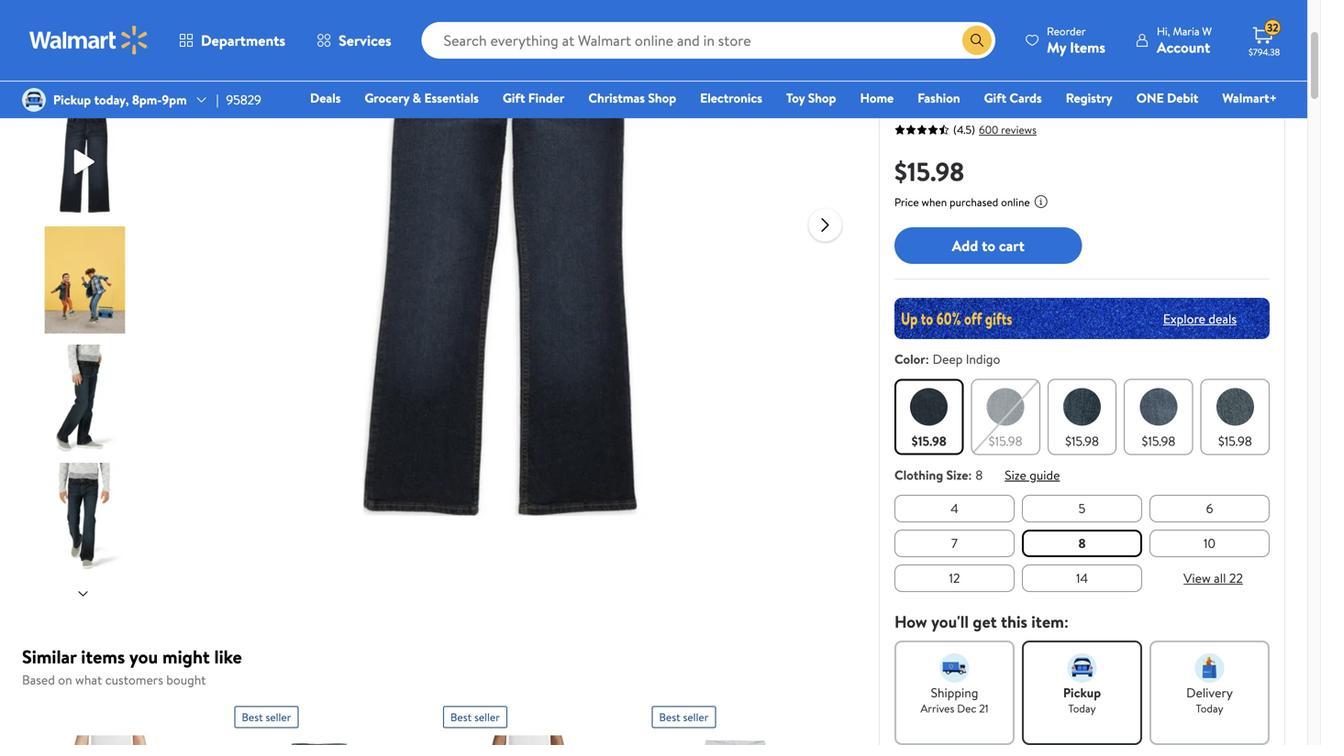 Task type: vqa. For each thing, say whether or not it's contained in the screenshot.
the Supercenter
no



Task type: describe. For each thing, give the bounding box(es) containing it.
3 $15.98 button from the left
[[1048, 379, 1117, 456]]

2 wrangler from the top
[[895, 64, 967, 90]]

seller for 365 kids from garanimals boys pull-on jeans, sizes 4-10 image
[[474, 710, 500, 726]]

on
[[58, 672, 72, 689]]

services button
[[301, 18, 407, 62]]

account
[[1157, 37, 1210, 57]]

christmas
[[588, 89, 645, 107]]

jeans,
[[1139, 64, 1188, 90]]

wrangler boys bootcut denim jeans, sizes 4-18 & husky - image 5 of 9 image
[[31, 463, 139, 571]]

(4.5)
[[953, 122, 975, 138]]

22
[[1229, 570, 1243, 588]]

what
[[75, 672, 102, 689]]

home link
[[852, 88, 902, 108]]

deals
[[310, 89, 341, 107]]

bootcut
[[1014, 64, 1078, 90]]

seller for wrangler boys straight fit jean, sizes 4-18 regular, slim, husky "image"
[[266, 710, 291, 726]]

today for pickup
[[1068, 701, 1096, 717]]

color : deep indigo
[[895, 350, 1000, 368]]

1 product group from the left
[[234, 700, 405, 746]]

grocery
[[365, 89, 409, 107]]

price
[[895, 195, 919, 210]]

12
[[949, 570, 960, 588]]

item:
[[1031, 611, 1069, 634]]

registry link
[[1058, 88, 1121, 108]]

wrangler boys straight fit jean, sizes 4-18 regular, slim, husky image
[[234, 736, 405, 746]]

explore
[[1163, 310, 1206, 328]]

walmart image
[[29, 26, 149, 55]]

similar
[[22, 645, 77, 670]]

0 vertical spatial 8
[[976, 467, 983, 484]]

online
[[1001, 195, 1030, 210]]

add
[[952, 236, 978, 256]]

grocery & essentials link
[[356, 88, 487, 108]]

like
[[214, 645, 242, 670]]

gift finder link
[[494, 88, 573, 108]]

to
[[982, 236, 995, 256]]

600 reviews link
[[975, 122, 1037, 138]]

(4.5) 600 reviews
[[953, 122, 1037, 138]]

cart
[[999, 236, 1025, 256]]

gift for gift finder
[[503, 89, 525, 107]]

2 product group from the left
[[443, 700, 614, 746]]

600
[[979, 122, 998, 138]]

price when purchased online
[[895, 195, 1030, 210]]

my
[[1047, 37, 1066, 57]]

7
[[951, 535, 958, 553]]

wrangler boys bootcut denim jeans, sizes 4-18 & husky - image 3 of 9 image
[[31, 227, 139, 334]]

today,
[[94, 91, 129, 109]]

5
[[1079, 500, 1086, 518]]

gift finder
[[503, 89, 565, 107]]

all
[[1214, 570, 1226, 588]]

14
[[1076, 570, 1088, 588]]

18
[[895, 92, 912, 117]]

maria
[[1173, 23, 1200, 39]]

Walmart Site-Wide search field
[[422, 22, 996, 59]]

deep
[[933, 350, 963, 368]]

when
[[922, 195, 947, 210]]

pickup for today,
[[53, 91, 91, 109]]

2 size from the left
[[1005, 467, 1026, 484]]

boys
[[972, 64, 1009, 90]]

hi,
[[1157, 23, 1170, 39]]

next media item image
[[814, 214, 836, 236]]

best seller up the "wrangler" link
[[902, 14, 951, 29]]

clothing size list
[[891, 492, 1273, 596]]

shipping arrives dec 21
[[921, 684, 989, 717]]

electronics link
[[692, 88, 771, 108]]

registry
[[1066, 89, 1113, 107]]

fashion
[[918, 89, 960, 107]]

14 button
[[1022, 565, 1142, 593]]

6
[[1206, 500, 1213, 518]]

gift for gift cards
[[984, 89, 1007, 107]]

walmart+
[[1222, 89, 1277, 107]]

add to cart
[[952, 236, 1025, 256]]

toy shop link
[[778, 88, 845, 108]]

4 button
[[895, 495, 1015, 523]]

view all 22
[[1184, 570, 1243, 588]]

items
[[81, 645, 125, 670]]

wrangler wrangler boys bootcut denim jeans, sizes 4- 18 & husky
[[895, 41, 1254, 117]]

might
[[162, 645, 210, 670]]

color list
[[891, 376, 1273, 459]]

1 $15.98 button from the left
[[895, 379, 964, 456]]

reorder
[[1047, 23, 1086, 39]]

dec
[[957, 701, 977, 717]]

based
[[22, 672, 55, 689]]

fashion link
[[909, 88, 968, 108]]

Search search field
[[422, 22, 996, 59]]

view
[[1184, 570, 1211, 588]]

explore deals
[[1163, 310, 1237, 328]]

departments
[[201, 30, 285, 50]]

delivery today
[[1186, 684, 1233, 717]]

best seller for wonder nation basic rinse jegging, sizes 4-18 & plus image
[[659, 710, 709, 726]]

shop for christmas shop
[[648, 89, 676, 107]]

shipping
[[931, 684, 978, 702]]

21
[[979, 701, 989, 717]]

$15.98 for 5th '$15.98' "button" from the left
[[1218, 433, 1252, 450]]



Task type: locate. For each thing, give the bounding box(es) containing it.
8
[[976, 467, 983, 484], [1078, 535, 1086, 553]]

today inside pickup today
[[1068, 701, 1096, 717]]

best seller for 365 kids from garanimals boys pull-on jeans, sizes 4-10 image
[[450, 710, 500, 726]]

view all 22 button
[[1176, 564, 1250, 594]]

1 vertical spatial wrangler
[[895, 64, 967, 90]]

one
[[1137, 89, 1164, 107]]

: up 4 "button"
[[968, 467, 972, 484]]

1 shop from the left
[[648, 89, 676, 107]]

best
[[902, 14, 923, 29], [242, 710, 263, 726], [450, 710, 472, 726], [659, 710, 680, 726]]

similar items you might like based on what customers bought
[[22, 645, 242, 689]]

1 horizontal spatial gift
[[984, 89, 1007, 107]]

toy shop
[[786, 89, 836, 107]]

best up wonder nation basic rinse jegging, sizes 4-18 & plus image
[[659, 710, 680, 726]]

best seller for wrangler boys straight fit jean, sizes 4-18 regular, slim, husky "image"
[[242, 710, 291, 726]]

how
[[895, 611, 927, 634]]

pickup for today
[[1063, 684, 1101, 702]]

denim
[[1082, 64, 1135, 90]]

deals link
[[302, 88, 349, 108]]

2 gift from the left
[[984, 89, 1007, 107]]

0 vertical spatial :
[[925, 350, 929, 368]]

size guide button
[[1005, 467, 1060, 484]]

1 vertical spatial :
[[968, 467, 972, 484]]

0 horizontal spatial 8
[[976, 467, 983, 484]]

0 horizontal spatial gift
[[503, 89, 525, 107]]

95829
[[226, 91, 261, 109]]

0 vertical spatial wrangler
[[895, 41, 945, 59]]

$15.98 for second '$15.98' "button" from right
[[1142, 433, 1176, 450]]

0 horizontal spatial pickup
[[53, 91, 91, 109]]

deals
[[1209, 310, 1237, 328]]

best for 1st product group from left
[[242, 710, 263, 726]]

0 vertical spatial pickup
[[53, 91, 91, 109]]

explore deals link
[[1156, 303, 1244, 335]]

size up 4
[[946, 467, 968, 484]]

4-
[[1235, 64, 1254, 90]]

8 button
[[1022, 530, 1142, 558]]

8pm-
[[132, 91, 162, 109]]

you'll
[[931, 611, 969, 634]]

& right grocery
[[412, 89, 421, 107]]

8 inside button
[[1078, 535, 1086, 553]]

best down like
[[242, 710, 263, 726]]

seller up wrangler boys straight fit jean, sizes 4-18 regular, slim, husky "image"
[[266, 710, 291, 726]]

shop right christmas
[[648, 89, 676, 107]]

1 vertical spatial pickup
[[1063, 684, 1101, 702]]

wrangler boys bootcut denim jeans, sizes 4-18 & husky - image 4 of 9 image
[[31, 345, 139, 452]]

2 shop from the left
[[808, 89, 836, 107]]

3 product group from the left
[[652, 700, 823, 746]]

1 today from the left
[[1068, 701, 1096, 717]]

items
[[1070, 37, 1106, 57]]

customers
[[105, 672, 163, 689]]

product group
[[234, 700, 405, 746], [443, 700, 614, 746], [652, 700, 823, 746]]

1 wrangler from the top
[[895, 41, 945, 59]]

2 horizontal spatial product group
[[652, 700, 823, 746]]

 image
[[22, 88, 46, 112]]

& right '18'
[[916, 92, 928, 117]]

w
[[1202, 23, 1212, 39]]

best seller up wrangler boys straight fit jean, sizes 4-18 regular, slim, husky "image"
[[242, 710, 291, 726]]

bought
[[166, 672, 206, 689]]

1 horizontal spatial &
[[916, 92, 928, 117]]

0 horizontal spatial shop
[[648, 89, 676, 107]]

365 kids from garanimals boys pull-on jeans, sizes 4-10 image
[[443, 736, 614, 746]]

1 gift from the left
[[503, 89, 525, 107]]

gift left cards
[[984, 89, 1007, 107]]

seller for wonder nation basic rinse jegging, sizes 4-18 & plus image
[[683, 710, 709, 726]]

pickup left today,
[[53, 91, 91, 109]]

sizes
[[1192, 64, 1231, 90]]

intent image for shipping image
[[940, 654, 969, 684]]

2 today from the left
[[1196, 701, 1223, 717]]

electronics
[[700, 89, 762, 107]]

departments button
[[163, 18, 301, 62]]

size left guide
[[1005, 467, 1026, 484]]

best up 365 kids from garanimals boys pull-on jeans, sizes 4-10 image
[[450, 710, 472, 726]]

wrangler down the "wrangler" link
[[895, 64, 967, 90]]

0 horizontal spatial &
[[412, 89, 421, 107]]

5 button
[[1022, 495, 1142, 523]]

today down intent image for delivery
[[1196, 701, 1223, 717]]

wrangler link
[[895, 41, 945, 59]]

shop right toy
[[808, 89, 836, 107]]

wrangler up 'fashion' link
[[895, 41, 945, 59]]

finder
[[528, 89, 565, 107]]

toy
[[786, 89, 805, 107]]

1 horizontal spatial product group
[[443, 700, 614, 746]]

christmas shop
[[588, 89, 676, 107]]

seller up wonder nation basic rinse jegging, sizes 4-18 & plus image
[[683, 710, 709, 726]]

1 horizontal spatial size
[[1005, 467, 1026, 484]]

services
[[339, 30, 391, 50]]

: left deep
[[925, 350, 929, 368]]

$794.38
[[1249, 46, 1280, 58]]

wrangler
[[895, 41, 945, 59], [895, 64, 967, 90]]

purchased
[[950, 195, 998, 210]]

12 button
[[895, 565, 1015, 593]]

$15.98 for 5th '$15.98' "button" from the right
[[912, 433, 947, 450]]

pickup
[[53, 91, 91, 109], [1063, 684, 1101, 702]]

debit
[[1167, 89, 1199, 107]]

today for delivery
[[1196, 701, 1223, 717]]

clothing size : 8
[[895, 467, 983, 484]]

gift left finder at left top
[[503, 89, 525, 107]]

one debit
[[1137, 89, 1199, 107]]

arrives
[[921, 701, 954, 717]]

5 $15.98 button from the left
[[1201, 379, 1270, 456]]

1 horizontal spatial pickup
[[1063, 684, 1101, 702]]

|
[[216, 91, 219, 109]]

1 horizontal spatial :
[[968, 467, 972, 484]]

9pm
[[162, 91, 187, 109]]

one debit link
[[1128, 88, 1207, 108]]

christmas shop link
[[580, 88, 685, 108]]

32
[[1267, 20, 1279, 36]]

0 horizontal spatial :
[[925, 350, 929, 368]]

1 vertical spatial 8
[[1078, 535, 1086, 553]]

&
[[412, 89, 421, 107], [916, 92, 928, 117]]

$15.98
[[895, 154, 964, 189], [912, 433, 947, 450], [989, 433, 1023, 450], [1065, 433, 1099, 450], [1142, 433, 1176, 450], [1218, 433, 1252, 450]]

pickup today, 8pm-9pm
[[53, 91, 187, 109]]

next image image
[[76, 587, 90, 602]]

0 horizontal spatial size
[[946, 467, 968, 484]]

pickup down intent image for pickup
[[1063, 684, 1101, 702]]

seller up the "wrangler" link
[[926, 14, 951, 29]]

shop
[[648, 89, 676, 107], [808, 89, 836, 107]]

intent image for delivery image
[[1195, 654, 1224, 684]]

$15.98 for second '$15.98' "button"
[[989, 433, 1023, 450]]

10
[[1204, 535, 1216, 553]]

$15.98 button
[[895, 379, 964, 456], [971, 379, 1040, 456], [1048, 379, 1117, 456], [1124, 379, 1193, 456], [1201, 379, 1270, 456]]

8 down 5 button
[[1078, 535, 1086, 553]]

legal information image
[[1034, 195, 1048, 209]]

intent image for pickup image
[[1067, 654, 1097, 684]]

seller up 365 kids from garanimals boys pull-on jeans, sizes 4-10 image
[[474, 710, 500, 726]]

pickup today
[[1063, 684, 1101, 717]]

cards
[[1010, 89, 1042, 107]]

wonder nation boys straight fit denim jeans, sizes 4-18 & husky image
[[26, 736, 196, 746]]

best seller up wonder nation basic rinse jegging, sizes 4-18 & plus image
[[659, 710, 709, 726]]

seller
[[926, 14, 951, 29], [266, 710, 291, 726], [474, 710, 500, 726], [683, 710, 709, 726]]

wonder nation basic rinse jegging, sizes 4-18 & plus image
[[652, 736, 823, 746]]

shop for toy shop
[[808, 89, 836, 107]]

today
[[1068, 701, 1096, 717], [1196, 701, 1223, 717]]

wrangler boys bootcut denim jeans, sizes 4-18 & husky image
[[207, 0, 794, 531]]

| 95829
[[216, 91, 261, 109]]

0 horizontal spatial today
[[1068, 701, 1096, 717]]

best for third product group from left
[[659, 710, 680, 726]]

10 button
[[1150, 530, 1270, 558]]

today down intent image for pickup
[[1068, 701, 1096, 717]]

2 $15.98 button from the left
[[971, 379, 1040, 456]]

4
[[951, 500, 959, 518]]

size guide
[[1005, 467, 1060, 484]]

wrangler boys bootcut denim jeans, sizes 4-18 & husky - image 2 of 9 image
[[31, 108, 139, 216]]

& inside wrangler wrangler boys bootcut denim jeans, sizes 4- 18 & husky
[[916, 92, 928, 117]]

1 horizontal spatial shop
[[808, 89, 836, 107]]

best up the "wrangler" link
[[902, 14, 923, 29]]

best seller up 365 kids from garanimals boys pull-on jeans, sizes 4-10 image
[[450, 710, 500, 726]]

how you'll get this item:
[[895, 611, 1069, 634]]

up to sixty percent off deals. shop now. image
[[895, 298, 1270, 339]]

1 horizontal spatial 8
[[1078, 535, 1086, 553]]

home
[[860, 89, 894, 107]]

guide
[[1030, 467, 1060, 484]]

search icon image
[[970, 33, 985, 48]]

4 $15.98 button from the left
[[1124, 379, 1193, 456]]

1 horizontal spatial today
[[1196, 701, 1223, 717]]

$15.98 for 3rd '$15.98' "button" from left
[[1065, 433, 1099, 450]]

add to cart button
[[895, 228, 1082, 264]]

get
[[973, 611, 997, 634]]

0 horizontal spatial product group
[[234, 700, 405, 746]]

today inside delivery today
[[1196, 701, 1223, 717]]

1 size from the left
[[946, 467, 968, 484]]

best for 2nd product group from left
[[450, 710, 472, 726]]

wrangler boys bootcut denim jeans, sizes 4-18 & husky - image 1 of 9 image
[[31, 0, 139, 97]]

8 up 4 "button"
[[976, 467, 983, 484]]



